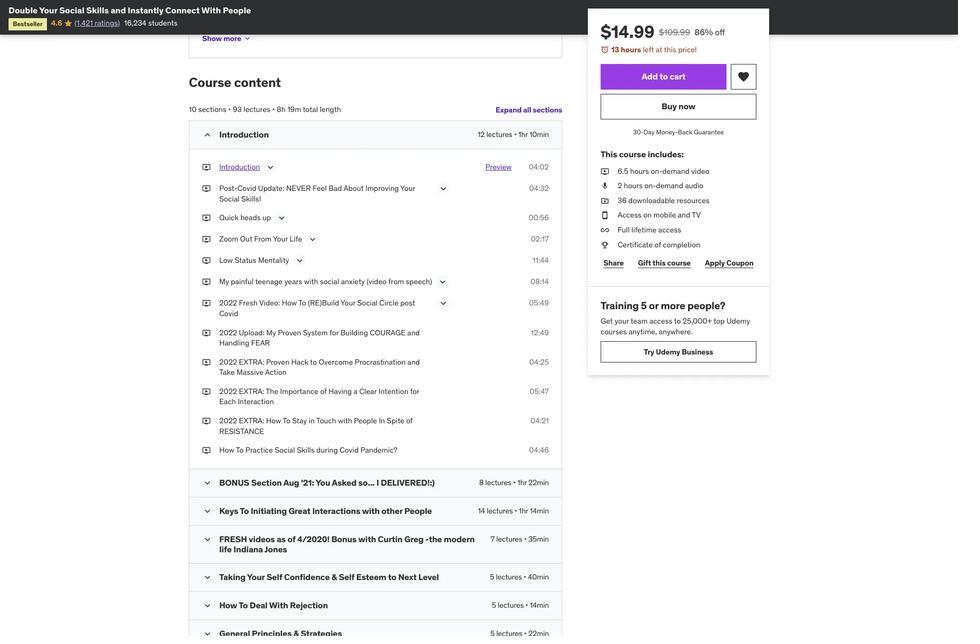 Task type: vqa. For each thing, say whether or not it's contained in the screenshot.


Task type: locate. For each thing, give the bounding box(es) containing it.
extra: for how
[[239, 416, 264, 426]]

hours right 6.5
[[631, 166, 649, 176]]

xsmall image
[[202, 162, 211, 173], [601, 166, 610, 177], [202, 184, 211, 194], [601, 211, 610, 221], [202, 235, 211, 245], [202, 256, 211, 266]]

with inside fresh videos as of 4/2020! bonus with curtin greg -the modern life indiana jones
[[359, 534, 376, 545]]

• left 10min
[[514, 130, 517, 139]]

to up anywhere.
[[675, 317, 681, 326]]

1hr for keys to initiating great interactions with other people
[[519, 507, 528, 516]]

14min
[[530, 507, 549, 516], [530, 601, 549, 611]]

1 vertical spatial 5
[[490, 573, 495, 583]]

on-
[[651, 166, 663, 176], [645, 181, 656, 191]]

5 down the 7 on the bottom
[[490, 573, 495, 583]]

1 vertical spatial small image
[[202, 629, 213, 637]]

2 small image from the top
[[202, 629, 213, 637]]

0 horizontal spatial certificate
[[275, 13, 310, 23]]

5 lectures • 14min
[[492, 601, 549, 611]]

course down the completion
[[668, 258, 691, 268]]

the
[[266, 387, 278, 397]]

1 vertical spatial on-
[[645, 181, 656, 191]]

4 small image from the top
[[202, 573, 213, 584]]

covid inside 2022 fresh video: how to (re)build your social circle post covid
[[219, 309, 238, 319]]

1 vertical spatial get
[[601, 317, 613, 326]]

xsmall image left the 2
[[601, 181, 610, 192]]

alarm image
[[601, 45, 610, 54]]

2022 for 2022 extra: how to stay in touch with people in spite of resistance
[[219, 416, 237, 426]]

lectures right the 7 on the bottom
[[497, 535, 523, 544]]

2 vertical spatial hours
[[624, 181, 643, 191]]

$14.99
[[601, 21, 655, 43]]

show lecture description image
[[265, 162, 276, 173], [438, 184, 449, 194], [276, 213, 287, 224], [308, 235, 318, 245], [295, 256, 305, 267], [438, 277, 448, 288], [438, 299, 449, 309]]

small image left bonus
[[202, 478, 213, 489]]

1 small image from the top
[[202, 478, 213, 489]]

on- up 2 hours on-demand audio
[[651, 166, 663, 176]]

0 vertical spatial hours
[[621, 45, 642, 54]]

lectures for keys to initiating great interactions with other people
[[487, 507, 513, 516]]

or
[[649, 300, 659, 312]]

self down jones
[[267, 572, 282, 583]]

05:47
[[530, 387, 549, 397]]

more down boost
[[223, 34, 241, 43]]

xsmall image
[[202, 13, 211, 24], [244, 34, 252, 43], [601, 181, 610, 192], [601, 196, 610, 206], [202, 213, 211, 224], [601, 225, 610, 236], [601, 240, 610, 250], [202, 277, 211, 288], [202, 299, 211, 309], [202, 328, 211, 338], [202, 357, 211, 368], [202, 387, 211, 397], [202, 416, 211, 427], [202, 446, 211, 456]]

4 2022 from the top
[[219, 387, 237, 397]]

0 vertical spatial demand
[[663, 166, 690, 176]]

sections right "all"
[[533, 105, 563, 115]]

0 vertical spatial for
[[330, 328, 339, 338]]

1 vertical spatial udemy
[[656, 347, 681, 357]]

out
[[240, 235, 253, 244]]

2022 inside 2022 extra: the importance of having a clear intention for each interaction
[[219, 387, 237, 397]]

for inside 2022 upload: my proven system for building courage and handling fear
[[330, 328, 339, 338]]

includes:
[[648, 149, 684, 160]]

0 vertical spatial covid
[[238, 184, 256, 193]]

fresh
[[239, 299, 258, 308]]

to for with
[[239, 601, 248, 611]]

on- for 6.5
[[651, 166, 663, 176]]

0 vertical spatial proven
[[278, 328, 301, 338]]

certificate up resume
[[275, 13, 310, 23]]

small image left keys
[[202, 507, 213, 517]]

social down post-
[[219, 194, 240, 204]]

2 horizontal spatial people
[[405, 506, 432, 517]]

overcome
[[319, 357, 353, 367]]

1 horizontal spatial more
[[661, 300, 686, 312]]

your down anxiety
[[341, 299, 356, 308]]

and inside 2022 upload: my proven system for building courage and handling fear
[[408, 328, 420, 338]]

post
[[401, 299, 415, 308]]

0 vertical spatial my
[[219, 277, 229, 287]]

2022 up "each"
[[219, 387, 237, 397]]

3 small image from the top
[[202, 535, 213, 545]]

show more
[[202, 34, 241, 43]]

this right at
[[664, 45, 677, 54]]

xsmall image left zoom
[[202, 235, 211, 245]]

2022 for 2022 fresh video: how to (re)build your social circle post covid
[[219, 299, 237, 308]]

sections right 10
[[198, 105, 227, 114]]

double your social skills and instantly connect with people
[[9, 5, 251, 15]]

1 vertical spatial more
[[661, 300, 686, 312]]

0 vertical spatial people
[[223, 5, 251, 15]]

6.5
[[618, 166, 629, 176]]

share
[[604, 258, 624, 268]]

demand down includes:
[[663, 166, 690, 176]]

to left (re)build
[[299, 299, 306, 308]]

gift this course
[[638, 258, 691, 268]]

to right completion
[[360, 13, 367, 23]]

1 horizontal spatial people
[[354, 416, 377, 426]]

0 vertical spatial udemy
[[727, 317, 751, 326]]

5 small image from the top
[[202, 601, 213, 612]]

2 2022 from the top
[[219, 328, 237, 338]]

2 extra: from the top
[[239, 387, 264, 397]]

10
[[189, 105, 197, 114]]

of inside 2022 extra: the importance of having a clear intention for each interaction
[[320, 387, 327, 397]]

lectures left 40min
[[496, 573, 522, 583]]

to left next
[[388, 572, 397, 583]]

$109.99
[[659, 27, 691, 37]]

certificate
[[275, 13, 310, 23], [618, 240, 653, 250]]

small image left taking
[[202, 573, 213, 584]]

04:21
[[531, 416, 549, 426]]

all
[[524, 105, 532, 115]]

5 inside 'training 5 or more people? get your team access to 25,000+ top udemy courses anytime, anywhere.'
[[641, 300, 647, 312]]

with left curtin
[[359, 534, 376, 545]]

1hr for introduction
[[519, 130, 528, 139]]

1 horizontal spatial sections
[[533, 105, 563, 115]]

upload:
[[239, 328, 265, 338]]

lectures down 5 lectures • 40min
[[498, 601, 524, 611]]

0 horizontal spatial course
[[619, 149, 646, 160]]

small image left deal
[[202, 601, 213, 612]]

extra: inside 2022 extra: how to stay in touch with people in spite of resistance
[[239, 416, 264, 426]]

• for keys to initiating great interactions with other people
[[515, 507, 517, 516]]

1 vertical spatial demand
[[656, 181, 684, 191]]

and up ratings) at the left of page
[[111, 5, 126, 15]]

5 2022 from the top
[[219, 416, 237, 426]]

fresh
[[219, 534, 247, 545]]

1 vertical spatial this
[[653, 258, 666, 268]]

hours right the 2
[[624, 181, 643, 191]]

2 hours on-demand audio
[[618, 181, 704, 191]]

xsmall image left practice
[[202, 446, 211, 456]]

to inside get your official certificate of completion to boost your resume
[[360, 13, 367, 23]]

1 14min from the top
[[530, 507, 549, 516]]

sections inside "dropdown button"
[[533, 105, 563, 115]]

never
[[286, 184, 311, 193]]

social
[[59, 5, 84, 15], [219, 194, 240, 204], [358, 299, 378, 308], [275, 446, 295, 455]]

mobile
[[654, 211, 677, 220]]

• left 22min
[[513, 478, 516, 488]]

resistance
[[219, 427, 264, 436]]

0 vertical spatial access
[[659, 225, 682, 235]]

1 horizontal spatial for
[[410, 387, 420, 397]]

93
[[233, 105, 242, 114]]

1 vertical spatial extra:
[[239, 387, 264, 397]]

hours for 2
[[624, 181, 643, 191]]

1 vertical spatial course
[[668, 258, 691, 268]]

skills left during
[[297, 446, 315, 455]]

small image
[[202, 478, 213, 489], [202, 507, 213, 517], [202, 535, 213, 545], [202, 573, 213, 584], [202, 601, 213, 612]]

1 vertical spatial for
[[410, 387, 420, 397]]

2 sections from the left
[[533, 105, 563, 115]]

0 vertical spatial certificate
[[275, 13, 310, 23]]

1 horizontal spatial certificate
[[618, 240, 653, 250]]

1 vertical spatial people
[[354, 416, 377, 426]]

how left stay
[[266, 416, 281, 426]]

zoom out from your life
[[219, 235, 302, 244]]

• left 40min
[[524, 573, 527, 583]]

36 downloadable resources
[[618, 196, 710, 205]]

0 vertical spatial course
[[619, 149, 646, 160]]

covid inside post-covid update: never feel bad about improving your social skills!
[[238, 184, 256, 193]]

small image
[[202, 130, 213, 140], [202, 629, 213, 637]]

from
[[254, 235, 272, 244]]

hours right 13
[[621, 45, 642, 54]]

0 horizontal spatial self
[[267, 572, 282, 583]]

2022 up resistance
[[219, 416, 237, 426]]

life
[[219, 545, 232, 555]]

on- up downloadable
[[645, 181, 656, 191]]

total
[[303, 105, 318, 114]]

proven up action at the left
[[266, 357, 290, 367]]

of
[[312, 13, 318, 23], [655, 240, 662, 250], [320, 387, 327, 397], [406, 416, 413, 426], [288, 534, 296, 545]]

how down taking
[[219, 601, 237, 611]]

0 horizontal spatial more
[[223, 34, 241, 43]]

1 vertical spatial introduction
[[219, 162, 260, 172]]

7
[[491, 535, 495, 544]]

introduction down 93
[[219, 129, 269, 140]]

post-covid update: never feel bad about improving your social skills!
[[219, 184, 415, 204]]

to left deal
[[239, 601, 248, 611]]

more
[[223, 34, 241, 43], [661, 300, 686, 312]]

team
[[631, 317, 648, 326]]

small image for taking
[[202, 573, 213, 584]]

1 vertical spatial skills
[[297, 446, 315, 455]]

2 vertical spatial people
[[405, 506, 432, 517]]

you
[[316, 478, 330, 488]]

to left stay
[[283, 416, 291, 426]]

(re)build
[[308, 299, 339, 308]]

36
[[618, 196, 627, 205]]

your inside 2022 fresh video: how to (re)build your social circle post covid
[[341, 299, 356, 308]]

for right system
[[330, 328, 339, 338]]

lectures right 8
[[486, 478, 512, 488]]

update:
[[258, 184, 285, 193]]

0 horizontal spatial skills
[[86, 5, 109, 15]]

14 lectures • 1hr 14min
[[478, 507, 549, 516]]

2022 inside 2022 extra: how to stay in touch with people in spite of resistance
[[219, 416, 237, 426]]

show lecture description image for quick heads up
[[276, 213, 287, 224]]

1 horizontal spatial course
[[668, 258, 691, 268]]

of down full lifetime access
[[655, 240, 662, 250]]

1 horizontal spatial udemy
[[727, 317, 751, 326]]

extra: up massive
[[239, 357, 264, 367]]

2 self from the left
[[339, 572, 355, 583]]

extra: for proven
[[239, 357, 264, 367]]

extra: inside 2022 extra: the importance of having a clear intention for each interaction
[[239, 387, 264, 397]]

covid up handling
[[219, 309, 238, 319]]

to for great
[[240, 506, 249, 517]]

social right practice
[[275, 446, 295, 455]]

1 vertical spatial with
[[269, 601, 288, 611]]

improving
[[366, 184, 399, 193]]

0 horizontal spatial my
[[219, 277, 229, 287]]

with inside 2022 extra: how to stay in touch with people in spite of resistance
[[338, 416, 352, 426]]

xsmall image left low
[[202, 256, 211, 266]]

2022 inside 2022 fresh video: how to (re)build your social circle post covid
[[219, 299, 237, 308]]

2 vertical spatial 5
[[492, 601, 496, 611]]

• down "8 lectures • 1hr 22min"
[[515, 507, 517, 516]]

social
[[320, 277, 339, 287]]

1hr
[[519, 130, 528, 139], [518, 478, 527, 488], [519, 507, 528, 516]]

1 vertical spatial hours
[[631, 166, 649, 176]]

how to practice social skills during covid pandemic?
[[219, 446, 398, 455]]

my up fear
[[266, 328, 276, 338]]

3 extra: from the top
[[239, 416, 264, 426]]

low status mentality
[[219, 256, 289, 265]]

0 vertical spatial small image
[[202, 130, 213, 140]]

1 vertical spatial my
[[266, 328, 276, 338]]

xsmall image left handling
[[202, 328, 211, 338]]

keys to initiating great interactions with other people
[[219, 506, 432, 517]]

show lecture description image for zoom out from your life
[[308, 235, 318, 245]]

social left circle
[[358, 299, 378, 308]]

access inside 'training 5 or more people? get your team access to 25,000+ top udemy courses anytime, anywhere.'
[[650, 317, 673, 326]]

your inside post-covid update: never feel bad about improving your social skills!
[[401, 184, 415, 193]]

1 vertical spatial 1hr
[[518, 478, 527, 488]]

1 extra: from the top
[[239, 357, 264, 367]]

small image for bonus
[[202, 478, 213, 489]]

to down resistance
[[236, 446, 244, 455]]

on- for 2
[[645, 181, 656, 191]]

anywhere.
[[659, 327, 693, 337]]

0 vertical spatial 5
[[641, 300, 647, 312]]

proven inside 2022 extra: proven hack to overcome procrastination and take massive action
[[266, 357, 290, 367]]

try udemy business
[[644, 347, 714, 357]]

buy now
[[662, 101, 696, 112]]

5 for taking your self confidence & self esteem to next level
[[490, 573, 495, 583]]

0 vertical spatial with
[[202, 5, 221, 15]]

introduction up post-
[[219, 162, 260, 172]]

1 horizontal spatial my
[[266, 328, 276, 338]]

more inside 'training 5 or more people? get your team access to 25,000+ top udemy courses anytime, anywhere.'
[[661, 300, 686, 312]]

a
[[354, 387, 358, 397]]

• for introduction
[[514, 130, 517, 139]]

2 small image from the top
[[202, 507, 213, 517]]

add
[[642, 71, 658, 82]]

your
[[615, 317, 629, 326]]

08:14
[[531, 277, 549, 287]]

xsmall image left introduction 'button'
[[202, 162, 211, 173]]

3 2022 from the top
[[219, 357, 237, 367]]

2 vertical spatial extra:
[[239, 416, 264, 426]]

people up boost
[[223, 5, 251, 15]]

show lecture description image for post-covid update: never feel bad about improving your social skills!
[[438, 184, 449, 194]]

2022 for 2022 extra: proven hack to overcome procrastination and take massive action
[[219, 357, 237, 367]]

full lifetime access
[[618, 225, 682, 235]]

demand for audio
[[656, 181, 684, 191]]

• left 8h 19m
[[272, 105, 275, 114]]

12 lectures • 1hr 10min
[[478, 130, 549, 139]]

2 vertical spatial 1hr
[[519, 507, 528, 516]]

interaction
[[238, 397, 274, 407]]

course
[[189, 74, 231, 91]]

extra: inside 2022 extra: proven hack to overcome procrastination and take massive action
[[239, 357, 264, 367]]

gift
[[638, 258, 651, 268]]

1 horizontal spatial self
[[339, 572, 355, 583]]

lectures right 12
[[487, 130, 513, 139]]

35min
[[529, 535, 549, 544]]

2022 inside 2022 upload: my proven system for building courage and handling fear
[[219, 328, 237, 338]]

udemy right top
[[727, 317, 751, 326]]

clear
[[360, 387, 377, 397]]

1 vertical spatial certificate
[[618, 240, 653, 250]]

your
[[39, 5, 57, 15], [233, 13, 248, 23], [241, 24, 256, 33], [401, 184, 415, 193], [273, 235, 288, 244], [341, 299, 356, 308], [247, 572, 265, 583]]

04:46
[[529, 446, 549, 455]]

0 vertical spatial on-
[[651, 166, 663, 176]]

1 horizontal spatial skills
[[297, 446, 315, 455]]

asked
[[332, 478, 357, 488]]

demand for video
[[663, 166, 690, 176]]

skills!
[[241, 194, 261, 204]]

lectures right 14
[[487, 507, 513, 516]]

to inside 2022 fresh video: how to (re)build your social circle post covid
[[299, 299, 306, 308]]

14min up 35min
[[530, 507, 549, 516]]

2022 extra: proven hack to overcome procrastination and take massive action
[[219, 357, 420, 378]]

access down mobile at the top right of page
[[659, 225, 682, 235]]

• for bonus section aug '21: you asked so... i delivered!:)
[[513, 478, 516, 488]]

1hr left 22min
[[518, 478, 527, 488]]

small image for keys
[[202, 507, 213, 517]]

xsmall image up share
[[601, 240, 610, 250]]

6.5 hours on-demand video
[[618, 166, 710, 176]]

gift this course link
[[636, 253, 694, 274]]

small image left life
[[202, 535, 213, 545]]

0 horizontal spatial for
[[330, 328, 339, 338]]

to
[[360, 13, 367, 23], [660, 71, 668, 82], [675, 317, 681, 326], [310, 357, 317, 367], [388, 572, 397, 583]]

wishlist image
[[738, 70, 751, 83]]

2
[[618, 181, 623, 191]]

0 horizontal spatial get
[[219, 13, 232, 23]]

buy
[[662, 101, 677, 112]]

people inside 2022 extra: how to stay in touch with people in spite of resistance
[[354, 416, 377, 426]]

practice
[[246, 446, 273, 455]]

0 vertical spatial 14min
[[530, 507, 549, 516]]

1 vertical spatial 14min
[[530, 601, 549, 611]]

2022 inside 2022 extra: proven hack to overcome procrastination and take massive action
[[219, 357, 237, 367]]

(video
[[367, 277, 387, 287]]

demand up 36 downloadable resources
[[656, 181, 684, 191]]

this right gift
[[653, 258, 666, 268]]

05:49
[[529, 299, 549, 308]]

of right as
[[288, 534, 296, 545]]

04:25
[[530, 357, 549, 367]]

0 horizontal spatial udemy
[[656, 347, 681, 357]]

extra: for the
[[239, 387, 264, 397]]

25,000+
[[683, 317, 712, 326]]

1 vertical spatial covid
[[219, 309, 238, 319]]

0 vertical spatial extra:
[[239, 357, 264, 367]]

how inside 2022 extra: how to stay in touch with people in spite of resistance
[[266, 416, 281, 426]]

post-
[[219, 184, 238, 193]]

lectures for taking your self confidence & self esteem to next level
[[496, 573, 522, 583]]

with right touch
[[338, 416, 352, 426]]

1 vertical spatial proven
[[266, 357, 290, 367]]

covid right during
[[340, 446, 359, 455]]

1 horizontal spatial get
[[601, 317, 613, 326]]

0 vertical spatial 1hr
[[519, 130, 528, 139]]

0 horizontal spatial sections
[[198, 105, 227, 114]]

to left cart at right top
[[660, 71, 668, 82]]

14min down 40min
[[530, 601, 549, 611]]

0 vertical spatial introduction
[[219, 129, 269, 140]]

xsmall image left post-
[[202, 184, 211, 194]]

0 vertical spatial more
[[223, 34, 241, 43]]

1 2022 from the top
[[219, 299, 237, 308]]

xsmall image left take
[[202, 357, 211, 368]]

lifetime
[[632, 225, 657, 235]]

people
[[223, 5, 251, 15], [354, 416, 377, 426], [405, 506, 432, 517]]

0 vertical spatial get
[[219, 13, 232, 23]]

xsmall image inside the show more button
[[244, 34, 252, 43]]

0 horizontal spatial people
[[223, 5, 251, 15]]

self right &
[[339, 572, 355, 583]]

1 vertical spatial access
[[650, 317, 673, 326]]

skills up (1,421 ratings)
[[86, 5, 109, 15]]

your left the life
[[273, 235, 288, 244]]

my inside 2022 upload: my proven system for building courage and handling fear
[[266, 328, 276, 338]]

preview
[[486, 162, 512, 172]]

• left 35min
[[524, 535, 527, 544]]

people left in
[[354, 416, 377, 426]]

2022 up take
[[219, 357, 237, 367]]

for right the intention
[[410, 387, 420, 397]]

extra: up resistance
[[239, 416, 264, 426]]

quick
[[219, 213, 239, 223]]

86%
[[695, 27, 713, 37]]



Task type: describe. For each thing, give the bounding box(es) containing it.
xsmall image left 'fresh'
[[202, 299, 211, 309]]

get inside get your official certificate of completion to boost your resume
[[219, 13, 232, 23]]

money-
[[657, 128, 678, 136]]

-
[[426, 534, 429, 545]]

apply coupon
[[705, 258, 754, 268]]

training
[[601, 300, 639, 312]]

social up (1,421
[[59, 5, 84, 15]]

bonus section aug '21: you asked so... i delivered!:)
[[219, 478, 435, 488]]

of inside 2022 extra: how to stay in touch with people in spite of resistance
[[406, 416, 413, 426]]

to inside 'training 5 or more people? get your team access to 25,000+ top udemy courses anytime, anywhere.'
[[675, 317, 681, 326]]

business
[[682, 347, 714, 357]]

action
[[265, 368, 287, 378]]

lectures for bonus section aug '21: you asked so... i delivered!:)
[[486, 478, 512, 488]]

pandemic?
[[361, 446, 398, 455]]

this
[[601, 149, 618, 160]]

great
[[289, 506, 311, 517]]

lectures right 93
[[244, 105, 271, 114]]

your up boost
[[233, 13, 248, 23]]

procrastination
[[355, 357, 406, 367]]

left
[[643, 45, 654, 54]]

how inside 2022 fresh video: how to (re)build your social circle post covid
[[282, 299, 297, 308]]

students
[[148, 18, 178, 28]]

22min
[[529, 478, 549, 488]]

lectures for fresh videos as of 4/2020! bonus with curtin greg -the modern life indiana jones
[[497, 535, 523, 544]]

life
[[290, 235, 302, 244]]

people for with
[[223, 5, 251, 15]]

modern
[[444, 534, 475, 545]]

xsmall image left full
[[601, 225, 610, 236]]

of inside get your official certificate of completion to boost your resume
[[312, 13, 318, 23]]

xsmall image for preview
[[202, 162, 211, 173]]

with right years
[[304, 277, 318, 287]]

lectures for introduction
[[487, 130, 513, 139]]

top
[[714, 317, 725, 326]]

low
[[219, 256, 233, 265]]

mentality
[[258, 256, 289, 265]]

small image for fresh
[[202, 535, 213, 545]]

2 introduction from the top
[[219, 162, 260, 172]]

xsmall image left quick on the left of the page
[[202, 213, 211, 224]]

small image for how
[[202, 601, 213, 612]]

get inside 'training 5 or more people? get your team access to 25,000+ top udemy courses anytime, anywhere.'
[[601, 317, 613, 326]]

14
[[478, 507, 485, 516]]

lectures for how to deal with rejection
[[498, 601, 524, 611]]

and inside 2022 extra: proven hack to overcome procrastination and take massive action
[[408, 357, 420, 367]]

1 horizontal spatial with
[[269, 601, 288, 611]]

2022 fresh video: how to (re)build your social circle post covid
[[219, 299, 415, 319]]

2022 for 2022 extra: the importance of having a clear intention for each interaction
[[219, 387, 237, 397]]

2022 for 2022 upload: my proven system for building courage and handling fear
[[219, 328, 237, 338]]

i
[[377, 478, 379, 488]]

show lecture description image for low status mentality
[[295, 256, 305, 267]]

(1,421 ratings)
[[75, 18, 120, 28]]

full
[[618, 225, 630, 235]]

10min
[[530, 130, 549, 139]]

your up 4.6
[[39, 5, 57, 15]]

social inside post-covid update: never feel bad about improving your social skills!
[[219, 194, 240, 204]]

xsmall image for 02:17
[[202, 235, 211, 245]]

next
[[398, 572, 417, 583]]

aug
[[284, 478, 299, 488]]

fresh videos as of 4/2020! bonus with curtin greg -the modern life indiana jones
[[219, 534, 475, 555]]

as
[[277, 534, 286, 545]]

7 lectures • 35min
[[491, 535, 549, 544]]

show lecture description image for 2022 fresh video: how to (re)build your social circle post covid
[[438, 299, 449, 309]]

with left other
[[362, 506, 380, 517]]

more inside button
[[223, 34, 241, 43]]

taking
[[219, 572, 246, 583]]

intention
[[379, 387, 409, 397]]

1 sections from the left
[[198, 105, 227, 114]]

to for social
[[236, 446, 244, 455]]

courage
[[370, 328, 406, 338]]

proven inside 2022 upload: my proven system for building courage and handling fear
[[278, 328, 301, 338]]

hack
[[291, 357, 309, 367]]

8
[[480, 478, 484, 488]]

0 vertical spatial this
[[664, 45, 677, 54]]

and left tv
[[678, 211, 691, 220]]

for inside 2022 extra: the importance of having a clear intention for each interaction
[[410, 387, 420, 397]]

anxiety
[[341, 277, 365, 287]]

16,234
[[124, 18, 147, 28]]

00:56
[[529, 213, 549, 223]]

day
[[644, 128, 655, 136]]

2022 extra: how to stay in touch with people in spite of resistance
[[219, 416, 413, 436]]

11:44
[[533, 256, 549, 265]]

try udemy business link
[[601, 342, 757, 363]]

xsmall image left "each"
[[202, 387, 211, 397]]

expand
[[496, 105, 522, 115]]

xsmall image up show on the top
[[202, 13, 211, 24]]

importance
[[280, 387, 319, 397]]

video
[[692, 166, 710, 176]]

resume
[[257, 24, 285, 33]]

xsmall image for 04:32
[[202, 184, 211, 194]]

system
[[303, 328, 328, 338]]

1hr for bonus section aug '21: you asked so... i delivered!:)
[[518, 478, 527, 488]]

having
[[329, 387, 352, 397]]

zoom
[[219, 235, 238, 244]]

courses
[[601, 327, 627, 337]]

5 lectures • 40min
[[490, 573, 549, 583]]

resources
[[677, 196, 710, 205]]

• for taking your self confidence & self esteem to next level
[[524, 573, 527, 583]]

connect
[[166, 5, 200, 15]]

2022 extra: the importance of having a clear intention for each interaction
[[219, 387, 420, 407]]

hours for 13
[[621, 45, 642, 54]]

xsmall image left access
[[601, 211, 610, 221]]

to inside 2022 extra: how to stay in touch with people in spite of resistance
[[283, 416, 291, 426]]

40min
[[528, 573, 549, 583]]

to inside 2022 extra: proven hack to overcome procrastination and take massive action
[[310, 357, 317, 367]]

show lecture description image for my painful teenage years with social anxiety (video from speech)
[[438, 277, 448, 288]]

your right taking
[[247, 572, 265, 583]]

to inside button
[[660, 71, 668, 82]]

xsmall image down this
[[601, 166, 610, 177]]

02:17
[[531, 235, 549, 244]]

delivered!:)
[[381, 478, 435, 488]]

xsmall image left painful at the left top of the page
[[202, 277, 211, 288]]

• for fresh videos as of 4/2020! bonus with curtin greg -the modern life indiana jones
[[524, 535, 527, 544]]

1 small image from the top
[[202, 130, 213, 140]]

social inside 2022 fresh video: how to (re)build your social circle post covid
[[358, 299, 378, 308]]

1 introduction from the top
[[219, 129, 269, 140]]

2022 upload: my proven system for building courage and handling fear
[[219, 328, 420, 348]]

certificate inside get your official certificate of completion to boost your resume
[[275, 13, 310, 23]]

hours for 6.5
[[631, 166, 649, 176]]

04:02
[[529, 162, 549, 172]]

udemy inside 'training 5 or more people? get your team access to 25,000+ top udemy courses anytime, anywhere.'
[[727, 317, 751, 326]]

5 for how to deal with rejection
[[492, 601, 496, 611]]

add to cart
[[642, 71, 686, 82]]

people for with
[[354, 416, 377, 426]]

xsmall image left resistance
[[202, 416, 211, 427]]

so...
[[359, 478, 375, 488]]

bad
[[329, 184, 342, 193]]

during
[[317, 446, 338, 455]]

0 horizontal spatial with
[[202, 5, 221, 15]]

boost
[[219, 24, 239, 33]]

2 14min from the top
[[530, 601, 549, 611]]

xsmall image left 36
[[601, 196, 610, 206]]

certificate of completion
[[618, 240, 701, 250]]

bonus
[[332, 534, 357, 545]]

tv
[[692, 211, 701, 220]]

how to deal with rejection
[[219, 601, 328, 611]]

greg
[[405, 534, 424, 545]]

how down resistance
[[219, 446, 234, 455]]

quick heads up
[[219, 213, 271, 223]]

stay
[[292, 416, 307, 426]]

at
[[656, 45, 663, 54]]

guarantee
[[694, 128, 724, 136]]

completion
[[663, 240, 701, 250]]

10 sections • 93 lectures • 8h 19m total length
[[189, 105, 341, 114]]

1 self from the left
[[267, 572, 282, 583]]

your down official
[[241, 24, 256, 33]]

of inside fresh videos as of 4/2020! bonus with curtin greg -the modern life indiana jones
[[288, 534, 296, 545]]

0 vertical spatial skills
[[86, 5, 109, 15]]

take
[[219, 368, 235, 378]]

2 vertical spatial covid
[[340, 446, 359, 455]]

• for how to deal with rejection
[[526, 601, 529, 611]]

(1,421
[[75, 18, 93, 28]]

• left 93
[[228, 105, 231, 114]]

feel
[[313, 184, 327, 193]]

xsmall image for 11:44
[[202, 256, 211, 266]]

deal
[[250, 601, 268, 611]]



